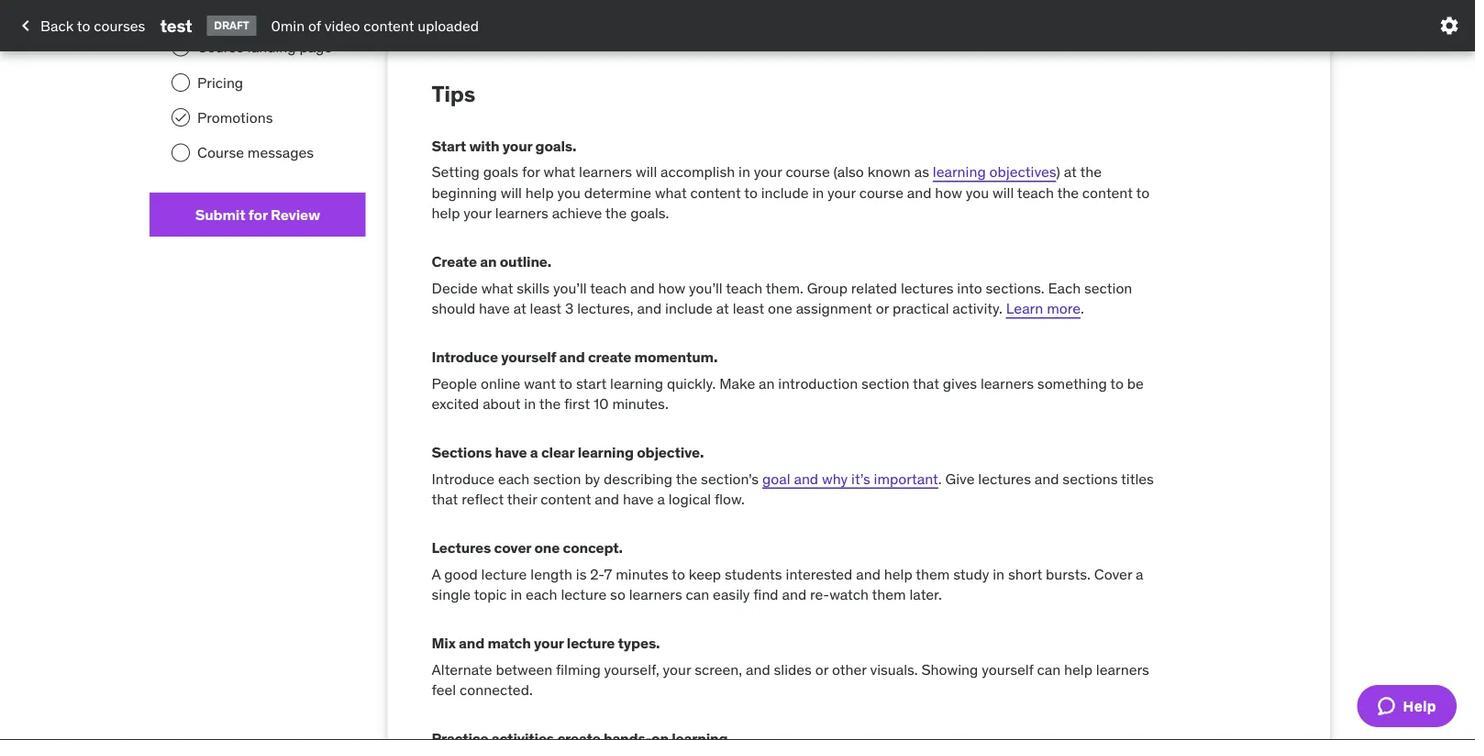 Task type: vqa. For each thing, say whether or not it's contained in the screenshot.
objectives
yes



Task type: locate. For each thing, give the bounding box(es) containing it.
2 course from the top
[[197, 143, 244, 162]]

1 horizontal spatial a
[[657, 490, 665, 509]]

and inside introduce yourself and create momentum. people online want to start learning quickly. make an introduction section that gives learners something to be excited about in the first 10 minutes.
[[559, 348, 585, 366]]

0 vertical spatial how
[[935, 183, 962, 202]]

1 horizontal spatial goals.
[[631, 204, 669, 222]]

an inside introduce yourself and create momentum. people online want to start learning quickly. make an introduction section that gives learners something to be excited about in the first 10 minutes.
[[759, 374, 775, 393]]

them
[[916, 565, 950, 583], [872, 585, 906, 604]]

1 horizontal spatial can
[[1037, 660, 1061, 679]]

you down learning objectives link
[[966, 183, 989, 202]]

0 horizontal spatial least
[[530, 299, 562, 318]]

can inside the lectures cover one concept. a good lecture length is 2-7 minutes to keep students interested and help them study in short bursts. cover a single topic in each lecture so learners can easily find and re-watch them later.
[[686, 585, 709, 604]]

0 vertical spatial introduce
[[432, 348, 498, 366]]

1 horizontal spatial an
[[759, 374, 775, 393]]

learners inside the lectures cover one concept. a good lecture length is 2-7 minutes to keep students interested and help them study in short bursts. cover a single topic in each lecture so learners can easily find and re-watch them later.
[[629, 585, 682, 604]]

teach down objectives
[[1017, 183, 1054, 202]]

at down skills
[[513, 299, 526, 318]]

teach
[[1017, 183, 1054, 202], [590, 278, 627, 297], [726, 278, 763, 297]]

the up logical
[[676, 469, 698, 488]]

incomplete image for course landing page
[[172, 38, 190, 56]]

you'll
[[553, 278, 587, 297], [689, 278, 723, 297]]

each down length
[[526, 585, 557, 604]]

2 you from the left
[[966, 183, 989, 202]]

lectures inside the decide what skills you'll teach and how you'll teach them. group related lectures into sections. each section should have at least 3 lectures, and include at least one assignment or practical activity.
[[901, 278, 954, 297]]

1 vertical spatial an
[[759, 374, 775, 393]]

learners
[[579, 162, 632, 181], [495, 204, 549, 222], [981, 374, 1034, 393], [629, 585, 682, 604], [1096, 660, 1150, 679]]

will up determine
[[636, 162, 657, 181]]

to inside 'link'
[[77, 16, 90, 35]]

0 vertical spatial include
[[761, 183, 809, 202]]

messages
[[248, 143, 314, 162]]

2 horizontal spatial course
[[859, 183, 904, 202]]

1 vertical spatial them
[[872, 585, 906, 604]]

good
[[444, 565, 478, 583]]

the down the want
[[539, 394, 561, 413]]

them up later. in the right of the page
[[916, 565, 950, 583]]

0 horizontal spatial lectures
[[901, 278, 954, 297]]

give
[[946, 469, 975, 488]]

1 horizontal spatial you'll
[[689, 278, 723, 297]]

will down learning objectives link
[[993, 183, 1014, 202]]

1 introduce from the top
[[432, 348, 498, 366]]

setting goals for what learners will accomplish in your course (also known as learning objectives
[[432, 162, 1056, 181]]

0 vertical spatial them
[[916, 565, 950, 583]]

goals. up achieve
[[535, 136, 577, 155]]

pricing
[[197, 73, 243, 92]]

1 horizontal spatial yourself
[[982, 660, 1034, 679]]

2 horizontal spatial will
[[993, 183, 1014, 202]]

you up achieve
[[557, 183, 581, 202]]

incomplete image inside course messages link
[[172, 144, 190, 162]]

0 vertical spatial section
[[1085, 278, 1133, 297]]

2 vertical spatial course
[[859, 183, 904, 202]]

incomplete image
[[172, 73, 190, 92]]

or inside the decide what skills you'll teach and how you'll teach them. group related lectures into sections. each section should have at least 3 lectures, and include at least one assignment or practical activity.
[[876, 299, 889, 318]]

1 horizontal spatial that
[[913, 374, 939, 393]]

0 vertical spatial that
[[913, 374, 939, 393]]

1 horizontal spatial what
[[544, 162, 575, 181]]

least
[[530, 299, 562, 318], [733, 299, 764, 318]]

2 vertical spatial have
[[623, 490, 654, 509]]

for left review
[[248, 205, 268, 224]]

0 horizontal spatial how
[[658, 278, 686, 297]]

have right should
[[479, 299, 510, 318]]

teach left them.
[[726, 278, 763, 297]]

2 vertical spatial lecture
[[567, 634, 615, 653]]

0 vertical spatial yourself
[[501, 348, 556, 366]]

section right introduction
[[862, 374, 910, 393]]

each up the their at the bottom left of the page
[[498, 469, 530, 488]]

easily
[[713, 585, 750, 604]]

and down by
[[595, 490, 619, 509]]

and inside ') at the beginning will help you determine what content to include in your course and how you will teach the content to help your learners achieve the goals.'
[[907, 183, 932, 202]]

goals. down determine
[[631, 204, 669, 222]]

lectures cover one concept. a good lecture length is 2-7 minutes to keep students interested and help them study in short bursts. cover a single topic in each lecture so learners can easily find and re-watch them later.
[[432, 538, 1144, 604]]

0 horizontal spatial that
[[432, 490, 458, 509]]

0 vertical spatial course
[[197, 38, 244, 56]]

mix and match your lecture types. alternate between filming yourself, your screen, and slides or other visuals. showing yourself can help learners feel connected.
[[432, 634, 1150, 699]]

lectures
[[432, 538, 491, 557]]

2 horizontal spatial a
[[1136, 565, 1144, 583]]

section inside introduce yourself and create momentum. people online want to start learning quickly. make an introduction section that gives learners something to be excited about in the first 10 minutes.
[[862, 374, 910, 393]]

what up achieve
[[544, 162, 575, 181]]

2 vertical spatial learning
[[578, 443, 634, 462]]

how inside ') at the beginning will help you determine what content to include in your course and how you will teach the content to help your learners achieve the goals.'
[[935, 183, 962, 202]]

in
[[739, 162, 750, 181], [812, 183, 824, 202], [524, 394, 536, 413], [993, 565, 1005, 583], [511, 585, 522, 604]]

0 horizontal spatial .
[[938, 469, 942, 488]]

momentum.
[[634, 348, 718, 366]]

in down the want
[[524, 394, 536, 413]]

the inside introduce yourself and create momentum. people online want to start learning quickly. make an introduction section that gives learners something to be excited about in the first 10 minutes.
[[539, 394, 561, 413]]

1 horizontal spatial course
[[786, 162, 830, 181]]

1 vertical spatial course
[[197, 143, 244, 162]]

1 horizontal spatial section
[[862, 374, 910, 393]]

decide what skills you'll teach and how you'll teach them. group related lectures into sections. each section should have at least 3 lectures, and include at least one assignment or practical activity.
[[432, 278, 1133, 318]]

0 horizontal spatial an
[[480, 252, 497, 271]]

titles
[[1121, 469, 1154, 488]]

learning right as
[[933, 162, 986, 181]]

have
[[479, 299, 510, 318], [495, 443, 527, 462], [623, 490, 654, 509]]

learn more .
[[1006, 299, 1084, 318]]

least left 3
[[530, 299, 562, 318]]

reflect
[[462, 490, 504, 509]]

1 vertical spatial .
[[938, 469, 942, 488]]

2 vertical spatial a
[[1136, 565, 1144, 583]]

have inside the decide what skills you'll teach and how you'll teach them. group related lectures into sections. each section should have at least 3 lectures, and include at least one assignment or practical activity.
[[479, 299, 510, 318]]

. inside . give lectures and sections titles that reflect their content and have a logical flow.
[[938, 469, 942, 488]]

yourself
[[501, 348, 556, 366], [982, 660, 1034, 679]]

why
[[822, 469, 848, 488]]

include down setting goals for what learners will accomplish in your course (also known as learning objectives
[[761, 183, 809, 202]]

learners inside mix and match your lecture types. alternate between filming yourself, your screen, and slides or other visuals. showing yourself can help learners feel connected.
[[1096, 660, 1150, 679]]

yourself inside introduce yourself and create momentum. people online want to start learning quickly. make an introduction section that gives learners something to be excited about in the first 10 minutes.
[[501, 348, 556, 366]]

lectures
[[901, 278, 954, 297], [978, 469, 1031, 488]]

or left other
[[815, 660, 829, 679]]

1 vertical spatial how
[[658, 278, 686, 297]]

an right create at the left top
[[480, 252, 497, 271]]

course left of
[[259, 4, 305, 23]]

2 vertical spatial section
[[533, 469, 581, 488]]

1 horizontal spatial lectures
[[978, 469, 1031, 488]]

incomplete image
[[172, 38, 190, 56], [172, 144, 190, 162]]

the down determine
[[605, 204, 627, 222]]

completed element
[[172, 108, 190, 127]]

0 vertical spatial incomplete image
[[172, 38, 190, 56]]

one down them.
[[768, 299, 793, 318]]

a right cover
[[1136, 565, 1144, 583]]

content
[[364, 16, 414, 35], [690, 183, 741, 202], [1082, 183, 1133, 202], [541, 490, 591, 509]]

video
[[325, 16, 360, 35]]

you
[[557, 183, 581, 202], [966, 183, 989, 202]]

you'll up momentum. on the top of page
[[689, 278, 723, 297]]

incomplete image down completed element
[[172, 144, 190, 162]]

2 horizontal spatial at
[[1064, 162, 1077, 181]]

0 horizontal spatial can
[[686, 585, 709, 604]]

publish your course
[[172, 4, 305, 23]]

0 horizontal spatial section
[[533, 469, 581, 488]]

1 vertical spatial section
[[862, 374, 910, 393]]

. left give
[[938, 469, 942, 488]]

1 horizontal spatial least
[[733, 299, 764, 318]]

make
[[720, 374, 755, 393]]

you'll up 3
[[553, 278, 587, 297]]

1 vertical spatial a
[[657, 490, 665, 509]]

course messages
[[197, 143, 314, 162]]

what inside ') at the beginning will help you determine what content to include in your course and how you will teach the content to help your learners achieve the goals.'
[[655, 183, 687, 202]]

0 vertical spatial lecture
[[481, 565, 527, 583]]

test
[[160, 14, 192, 36]]

0 vertical spatial learning
[[933, 162, 986, 181]]

1 horizontal spatial at
[[716, 299, 729, 318]]

1 vertical spatial yourself
[[982, 660, 1034, 679]]

a left clear
[[530, 443, 538, 462]]

for inside submit for review button
[[248, 205, 268, 224]]

0 vertical spatial can
[[686, 585, 709, 604]]

an right the make
[[759, 374, 775, 393]]

section inside the decide what skills you'll teach and how you'll teach them. group related lectures into sections. each section should have at least 3 lectures, and include at least one assignment or practical activity.
[[1085, 278, 1133, 297]]

students
[[725, 565, 782, 583]]

and up watch
[[856, 565, 881, 583]]

1 vertical spatial for
[[248, 205, 268, 224]]

start
[[576, 374, 607, 393]]

learning
[[933, 162, 986, 181], [610, 374, 663, 393], [578, 443, 634, 462]]

how down learning objectives link
[[935, 183, 962, 202]]

objectives
[[990, 162, 1056, 181]]

1 horizontal spatial will
[[636, 162, 657, 181]]

by
[[585, 469, 600, 488]]

include inside the decide what skills you'll teach and how you'll teach them. group related lectures into sections. each section should have at least 3 lectures, and include at least one assignment or practical activity.
[[665, 299, 713, 318]]

feel
[[432, 681, 456, 699]]

1 vertical spatial one
[[534, 538, 560, 557]]

incomplete image inside course landing page link
[[172, 38, 190, 56]]

with
[[469, 136, 499, 155]]

at up momentum. on the top of page
[[716, 299, 729, 318]]

skills
[[517, 278, 550, 297]]

lectures inside . give lectures and sections titles that reflect their content and have a logical flow.
[[978, 469, 1031, 488]]

have left clear
[[495, 443, 527, 462]]

the down )
[[1057, 183, 1079, 202]]

1 vertical spatial can
[[1037, 660, 1061, 679]]

will down goals on the top
[[501, 183, 522, 202]]

and down as
[[907, 183, 932, 202]]

1 incomplete image from the top
[[172, 38, 190, 56]]

2 vertical spatial what
[[481, 278, 513, 297]]

for right goals on the top
[[522, 162, 540, 181]]

how up momentum. on the top of page
[[658, 278, 686, 297]]

your right accomplish
[[754, 162, 782, 181]]

lecture up topic
[[481, 565, 527, 583]]

0 horizontal spatial include
[[665, 299, 713, 318]]

1 vertical spatial course
[[786, 162, 830, 181]]

your up goals on the top
[[503, 136, 532, 155]]

0 horizontal spatial for
[[248, 205, 268, 224]]

describing
[[604, 469, 673, 488]]

clear
[[541, 443, 575, 462]]

re-
[[810, 585, 830, 604]]

2 incomplete image from the top
[[172, 144, 190, 162]]

0 horizontal spatial will
[[501, 183, 522, 202]]

help
[[526, 183, 554, 202], [432, 204, 460, 222], [884, 565, 913, 583], [1064, 660, 1093, 679]]

introduce down sections
[[432, 469, 495, 488]]

course down draft
[[197, 38, 244, 56]]

introduce inside introduce yourself and create momentum. people online want to start learning quickly. make an introduction section that gives learners something to be excited about in the first 10 minutes.
[[432, 348, 498, 366]]

3
[[565, 299, 574, 318]]

them left later. in the right of the page
[[872, 585, 906, 604]]

can inside mix and match your lecture types. alternate between filming yourself, your screen, and slides or other visuals. showing yourself can help learners feel connected.
[[1037, 660, 1061, 679]]

0 vertical spatial one
[[768, 299, 793, 318]]

0 horizontal spatial yourself
[[501, 348, 556, 366]]

lectures right give
[[978, 469, 1031, 488]]

introduce up people
[[432, 348, 498, 366]]

0 vertical spatial .
[[1081, 299, 1084, 318]]

0 vertical spatial or
[[876, 299, 889, 318]]

1 vertical spatial incomplete image
[[172, 144, 190, 162]]

0 vertical spatial for
[[522, 162, 540, 181]]

learning up minutes. at left
[[610, 374, 663, 393]]

1 course from the top
[[197, 38, 244, 56]]

1 vertical spatial or
[[815, 660, 829, 679]]

0 horizontal spatial one
[[534, 538, 560, 557]]

incomplete image down 'test'
[[172, 38, 190, 56]]

least up the make
[[733, 299, 764, 318]]

1 vertical spatial that
[[432, 490, 458, 509]]

what down accomplish
[[655, 183, 687, 202]]

lecture down 'is'
[[561, 585, 607, 604]]

submit for review
[[195, 205, 320, 224]]

back
[[40, 16, 74, 35]]

and left why
[[794, 469, 819, 488]]

2 introduce from the top
[[432, 469, 495, 488]]

1 horizontal spatial them
[[916, 565, 950, 583]]

2 horizontal spatial what
[[655, 183, 687, 202]]

have down describing
[[623, 490, 654, 509]]

1 vertical spatial introduce
[[432, 469, 495, 488]]

setting
[[432, 162, 480, 181]]

mix
[[432, 634, 456, 653]]

minutes
[[616, 565, 669, 583]]

goals.
[[535, 136, 577, 155], [631, 204, 669, 222]]

is
[[576, 565, 587, 583]]

0 vertical spatial have
[[479, 299, 510, 318]]

sections
[[1063, 469, 1118, 488]]

one
[[768, 299, 793, 318], [534, 538, 560, 557]]

visuals.
[[870, 660, 918, 679]]

1 vertical spatial what
[[655, 183, 687, 202]]

section down clear
[[533, 469, 581, 488]]

or down related
[[876, 299, 889, 318]]

a
[[530, 443, 538, 462], [657, 490, 665, 509], [1136, 565, 1144, 583]]

bursts.
[[1046, 565, 1091, 583]]

submit for review button
[[150, 193, 366, 237]]

0 vertical spatial lectures
[[901, 278, 954, 297]]

include up momentum. on the top of page
[[665, 299, 713, 318]]

excited
[[432, 394, 479, 413]]

in down setting goals for what learners will accomplish in your course (also known as learning objectives
[[812, 183, 824, 202]]

that left gives
[[913, 374, 939, 393]]

online
[[481, 374, 521, 393]]

and left sections
[[1035, 469, 1059, 488]]

your left screen,
[[663, 660, 691, 679]]

0 horizontal spatial teach
[[590, 278, 627, 297]]

0 horizontal spatial them
[[872, 585, 906, 604]]

1 vertical spatial learning
[[610, 374, 663, 393]]

0 horizontal spatial or
[[815, 660, 829, 679]]

0 horizontal spatial what
[[481, 278, 513, 297]]

1 vertical spatial include
[[665, 299, 713, 318]]

1 vertical spatial have
[[495, 443, 527, 462]]

assignment
[[796, 299, 872, 318]]

that left reflect
[[432, 490, 458, 509]]

promotions link
[[150, 100, 366, 135]]

course settings image
[[1439, 15, 1461, 37]]

yourself right the showing
[[982, 660, 1034, 679]]

lectures up practical
[[901, 278, 954, 297]]

a left logical
[[657, 490, 665, 509]]

objective.
[[637, 443, 704, 462]]

learning up by
[[578, 443, 634, 462]]

0 vertical spatial course
[[259, 4, 305, 23]]

or
[[876, 299, 889, 318], [815, 660, 829, 679]]

into
[[957, 278, 982, 297]]

0 vertical spatial goals.
[[535, 136, 577, 155]]

1 horizontal spatial you
[[966, 183, 989, 202]]

course left (also
[[786, 162, 830, 181]]

a inside the lectures cover one concept. a good lecture length is 2-7 minutes to keep students interested and help them study in short bursts. cover a single topic in each lecture so learners can easily find and re-watch them later.
[[1136, 565, 1144, 583]]

lecture up the filming
[[567, 634, 615, 653]]

for
[[522, 162, 540, 181], [248, 205, 268, 224]]

the right )
[[1080, 162, 1102, 181]]

learning inside introduce yourself and create momentum. people online want to start learning quickly. make an introduction section that gives learners something to be excited about in the first 10 minutes.
[[610, 374, 663, 393]]

1 horizontal spatial teach
[[726, 278, 763, 297]]

1 horizontal spatial include
[[761, 183, 809, 202]]

course down promotions at the left
[[197, 143, 244, 162]]

one up length
[[534, 538, 560, 557]]

at right )
[[1064, 162, 1077, 181]]

. down each
[[1081, 299, 1084, 318]]

2 horizontal spatial section
[[1085, 278, 1133, 297]]

course down known on the right top of page
[[859, 183, 904, 202]]

types.
[[618, 634, 660, 653]]

0 vertical spatial what
[[544, 162, 575, 181]]

between
[[496, 660, 553, 679]]

publish
[[172, 4, 223, 23]]

and up start
[[559, 348, 585, 366]]

0 horizontal spatial a
[[530, 443, 538, 462]]

section right each
[[1085, 278, 1133, 297]]

0 vertical spatial each
[[498, 469, 530, 488]]

one inside the decide what skills you'll teach and how you'll teach them. group related lectures into sections. each section should have at least 3 lectures, and include at least one assignment or practical activity.
[[768, 299, 793, 318]]

what inside the decide what skills you'll teach and how you'll teach them. group related lectures into sections. each section should have at least 3 lectures, and include at least one assignment or practical activity.
[[481, 278, 513, 297]]

0 horizontal spatial course
[[259, 4, 305, 23]]

teach up "lectures,"
[[590, 278, 627, 297]]

page
[[299, 38, 332, 56]]

0 horizontal spatial you
[[557, 183, 581, 202]]

1 least from the left
[[530, 299, 562, 318]]

2 horizontal spatial teach
[[1017, 183, 1054, 202]]

1 horizontal spatial .
[[1081, 299, 1084, 318]]

yourself up the want
[[501, 348, 556, 366]]

what down the "create an outline."
[[481, 278, 513, 297]]



Task type: describe. For each thing, give the bounding box(es) containing it.
0min
[[271, 16, 305, 35]]

concept.
[[563, 538, 623, 557]]

their
[[507, 490, 537, 509]]

and right "lectures,"
[[637, 299, 662, 318]]

create an outline.
[[432, 252, 552, 271]]

minutes.
[[612, 394, 669, 413]]

)
[[1056, 162, 1061, 181]]

and right the mix
[[459, 634, 485, 653]]

that inside introduce yourself and create momentum. people online want to start learning quickly. make an introduction section that gives learners something to be excited about in the first 10 minutes.
[[913, 374, 939, 393]]

uploaded
[[418, 16, 479, 35]]

draft
[[214, 18, 249, 32]]

landing
[[248, 38, 296, 56]]

a
[[432, 565, 441, 583]]

goals
[[483, 162, 519, 181]]

introduction
[[778, 374, 858, 393]]

each inside the lectures cover one concept. a good lecture length is 2-7 minutes to keep students interested and help them study in short bursts. cover a single topic in each lecture so learners can easily find and re-watch them later.
[[526, 585, 557, 604]]

sections have a clear learning objective.
[[432, 443, 704, 462]]

achieve
[[552, 204, 602, 222]]

goal and why it's important link
[[762, 469, 938, 488]]

0 vertical spatial an
[[480, 252, 497, 271]]

teach inside ') at the beginning will help you determine what content to include in your course and how you will teach the content to help your learners achieve the goals.'
[[1017, 183, 1054, 202]]

accomplish
[[661, 162, 735, 181]]

them.
[[766, 278, 804, 297]]

and left re- at the bottom right
[[782, 585, 807, 604]]

back to courses link
[[15, 10, 145, 41]]

study
[[953, 565, 989, 583]]

) at the beginning will help you determine what content to include in your course and how you will teach the content to help your learners achieve the goals.
[[432, 162, 1150, 222]]

help inside mix and match your lecture types. alternate between filming yourself, your screen, and slides or other visuals. showing yourself can help learners feel connected.
[[1064, 660, 1093, 679]]

your up between
[[534, 634, 564, 653]]

7
[[604, 565, 612, 583]]

0 horizontal spatial goals.
[[535, 136, 577, 155]]

as
[[914, 162, 929, 181]]

flow.
[[715, 490, 745, 509]]

should
[[432, 299, 476, 318]]

or inside mix and match your lecture types. alternate between filming yourself, your screen, and slides or other visuals. showing yourself can help learners feel connected.
[[815, 660, 829, 679]]

0 horizontal spatial at
[[513, 299, 526, 318]]

2 least from the left
[[733, 299, 764, 318]]

known
[[868, 162, 911, 181]]

incomplete image for course messages
[[172, 144, 190, 162]]

activity.
[[953, 299, 1003, 318]]

filming
[[556, 660, 601, 679]]

topic
[[474, 585, 507, 604]]

logical
[[669, 490, 711, 509]]

back to courses
[[40, 16, 145, 35]]

decide
[[432, 278, 478, 297]]

medium image
[[15, 15, 37, 37]]

course inside ') at the beginning will help you determine what content to include in your course and how you will teach the content to help your learners achieve the goals.'
[[859, 183, 904, 202]]

screen,
[[695, 660, 742, 679]]

course messages link
[[150, 135, 366, 171]]

important
[[874, 469, 938, 488]]

length
[[531, 565, 572, 583]]

0min of video content uploaded
[[271, 16, 479, 35]]

beginning
[[432, 183, 497, 202]]

keep
[[689, 565, 721, 583]]

connected.
[[460, 681, 533, 699]]

related
[[851, 278, 897, 297]]

your down (also
[[828, 183, 856, 202]]

in right accomplish
[[739, 162, 750, 181]]

tips
[[432, 80, 475, 108]]

learners inside ') at the beginning will help you determine what content to include in your course and how you will teach the content to help your learners achieve the goals.'
[[495, 204, 549, 222]]

completed image
[[173, 110, 188, 125]]

1 vertical spatial lecture
[[561, 585, 607, 604]]

learning objectives link
[[933, 162, 1056, 181]]

and left slides
[[746, 660, 770, 679]]

section's
[[701, 469, 759, 488]]

something
[[1038, 374, 1107, 393]]

create
[[432, 252, 477, 271]]

alternate
[[432, 660, 492, 679]]

in inside ') at the beginning will help you determine what content to include in your course and how you will teach the content to help your learners achieve the goals.'
[[812, 183, 824, 202]]

start with your goals.
[[432, 136, 577, 155]]

cover
[[494, 538, 531, 557]]

2 you'll from the left
[[689, 278, 723, 297]]

quickly.
[[667, 374, 716, 393]]

introduce yourself and create momentum. people online want to start learning quickly. make an introduction section that gives learners something to be excited about in the first 10 minutes.
[[432, 348, 1144, 413]]

learn more link
[[1006, 299, 1081, 318]]

determine
[[584, 183, 651, 202]]

have inside . give lectures and sections titles that reflect their content and have a logical flow.
[[623, 490, 654, 509]]

1 you from the left
[[557, 183, 581, 202]]

outline.
[[500, 252, 552, 271]]

help inside the lectures cover one concept. a good lecture length is 2-7 minutes to keep students interested and help them study in short bursts. cover a single topic in each lecture so learners can easily find and re-watch them later.
[[884, 565, 913, 583]]

cover
[[1094, 565, 1132, 583]]

include inside ') at the beginning will help you determine what content to include in your course and how you will teach the content to help your learners achieve the goals.'
[[761, 183, 809, 202]]

goals. inside ') at the beginning will help you determine what content to include in your course and how you will teach the content to help your learners achieve the goals.'
[[631, 204, 669, 222]]

sections
[[432, 443, 492, 462]]

your down beginning
[[464, 204, 492, 222]]

course for course messages
[[197, 143, 244, 162]]

a inside . give lectures and sections titles that reflect their content and have a logical flow.
[[657, 490, 665, 509]]

introduce each section by describing the section's goal and why it's important
[[432, 469, 938, 488]]

gives
[[943, 374, 977, 393]]

1 you'll from the left
[[553, 278, 587, 297]]

at inside ') at the beginning will help you determine what content to include in your course and how you will teach the content to help your learners achieve the goals.'
[[1064, 162, 1077, 181]]

to inside the lectures cover one concept. a good lecture length is 2-7 minutes to keep students interested and help them study in short bursts. cover a single topic in each lecture so learners can easily find and re-watch them later.
[[672, 565, 685, 583]]

introduce for introduce each section by describing the section's goal and why it's important
[[432, 469, 495, 488]]

first
[[564, 394, 590, 413]]

course for course landing page
[[197, 38, 244, 56]]

how inside the decide what skills you'll teach and how you'll teach them. group related lectures into sections. each section should have at least 3 lectures, and include at least one assignment or practical activity.
[[658, 278, 686, 297]]

courses
[[94, 16, 145, 35]]

that inside . give lectures and sections titles that reflect their content and have a logical flow.
[[432, 490, 458, 509]]

one inside the lectures cover one concept. a good lecture length is 2-7 minutes to keep students interested and help them study in short bursts. cover a single topic in each lecture so learners can easily find and re-watch them later.
[[534, 538, 560, 557]]

want
[[524, 374, 556, 393]]

and up "lectures,"
[[630, 278, 655, 297]]

0 vertical spatial a
[[530, 443, 538, 462]]

be
[[1127, 374, 1144, 393]]

promotions
[[197, 108, 273, 127]]

match
[[488, 634, 531, 653]]

yourself inside mix and match your lecture types. alternate between filming yourself, your screen, and slides or other visuals. showing yourself can help learners feel connected.
[[982, 660, 1034, 679]]

sections.
[[986, 278, 1045, 297]]

short
[[1008, 565, 1042, 583]]

group
[[807, 278, 848, 297]]

course landing page link
[[150, 30, 366, 65]]

lecture inside mix and match your lecture types. alternate between filming yourself, your screen, and slides or other visuals. showing yourself can help learners feel connected.
[[567, 634, 615, 653]]

in right topic
[[511, 585, 522, 604]]

content inside . give lectures and sections titles that reflect their content and have a logical flow.
[[541, 490, 591, 509]]

course landing page
[[197, 38, 332, 56]]

find
[[754, 585, 779, 604]]

introduce for introduce yourself and create momentum. people online want to start learning quickly. make an introduction section that gives learners something to be excited about in the first 10 minutes.
[[432, 348, 498, 366]]

more
[[1047, 299, 1081, 318]]

start
[[432, 136, 466, 155]]

learners inside introduce yourself and create momentum. people online want to start learning quickly. make an introduction section that gives learners something to be excited about in the first 10 minutes.
[[981, 374, 1034, 393]]

1 horizontal spatial for
[[522, 162, 540, 181]]

slides
[[774, 660, 812, 679]]

it's
[[852, 469, 870, 488]]

practical
[[893, 299, 949, 318]]

your up course landing page link
[[226, 4, 256, 23]]

each
[[1048, 278, 1081, 297]]

in left short at the bottom right of the page
[[993, 565, 1005, 583]]

. give lectures and sections titles that reflect their content and have a logical flow.
[[432, 469, 1154, 509]]

in inside introduce yourself and create momentum. people online want to start learning quickly. make an introduction section that gives learners something to be excited about in the first 10 minutes.
[[524, 394, 536, 413]]



